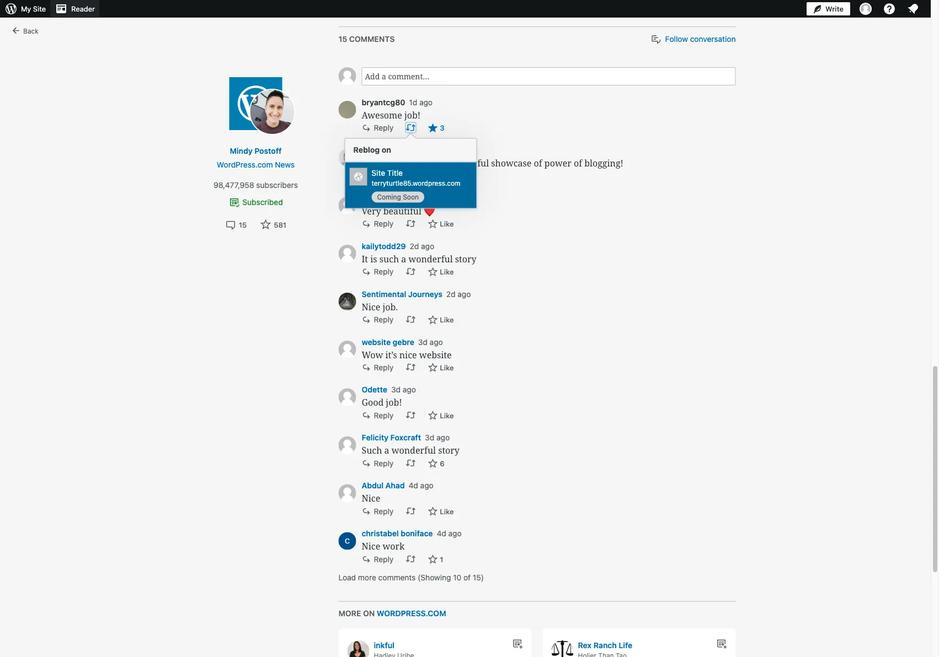 Task type: describe. For each thing, give the bounding box(es) containing it.
subscribed button
[[226, 194, 286, 211]]

sentimental journeys image
[[339, 293, 356, 311]]

reply button for nice work
[[362, 555, 394, 565]]

reblog image for job!
[[406, 411, 416, 421]]

such
[[362, 445, 382, 457]]

ago right 'journeys'
[[458, 290, 471, 299]]

like button for nice job.
[[428, 314, 454, 326]]

awesome job!
[[362, 109, 421, 121]]

98,477,958
[[214, 180, 254, 190]]

showcase
[[491, 157, 532, 169]]

like for it is such a wonderful story
[[440, 268, 454, 276]]

reply for excellent story and wonderful showcase of power of blogging!
[[374, 171, 394, 180]]

3
[[440, 124, 445, 132]]

ahad
[[386, 482, 405, 491]]

sentimental journeys link
[[362, 289, 443, 300]]

wordpress.com for postoff
[[217, 160, 273, 169]]

reply for very beautiful ❤️
[[374, 219, 394, 228]]

abdul
[[362, 482, 384, 491]]

excellent
[[362, 157, 400, 169]]

abdul ahad image
[[339, 485, 356, 503]]

gebre
[[393, 338, 414, 347]]

mindy postoff link
[[195, 145, 316, 157]]

ago right boniface
[[448, 530, 462, 539]]

reply for nice
[[374, 507, 394, 516]]

reply for awesome job!
[[374, 123, 394, 132]]

boniface
[[401, 530, 433, 539]]

it is such a wonderful story
[[362, 253, 477, 265]]

4d for nice
[[409, 482, 418, 491]]

blogging!
[[585, 157, 623, 169]]

more
[[339, 610, 361, 619]]

15 comments
[[339, 34, 395, 43]]

reply button for good job!
[[362, 411, 394, 421]]

my
[[21, 5, 31, 13]]

1d
[[409, 98, 417, 107]]

awesome
[[362, 109, 402, 121]]

2d ago link for such
[[410, 242, 434, 251]]

reply button for excellent story and wonderful showcase of power of blogging!
[[362, 171, 394, 181]]

nice job.
[[362, 301, 398, 313]]

wordpress.com link
[[377, 610, 446, 619]]

❤️
[[424, 205, 433, 217]]

reader link
[[50, 0, 99, 18]]

bryantcg80
[[362, 98, 405, 107]]

turn this comment into its own post button for wow it's nice website
[[406, 363, 416, 373]]

1 vertical spatial 3d
[[391, 386, 401, 395]]

load more comments (showing 10 of 15)
[[339, 573, 484, 582]]

foxcraft
[[390, 434, 421, 443]]

hadley uribe image
[[347, 641, 369, 658]]

odette
[[362, 386, 387, 395]]

reply button for it is such a wonderful story
[[362, 267, 394, 277]]

ago down terryturtle85.wordpress.com
[[445, 194, 458, 203]]

2 vertical spatial wonderful
[[392, 445, 436, 457]]

reblog image for job!
[[406, 123, 416, 133]]

reply for nice job.
[[374, 315, 394, 324]]

sentimental
[[362, 290, 406, 299]]

such
[[379, 253, 399, 265]]

felicity
[[362, 434, 389, 443]]

4d ago link for nice
[[409, 482, 434, 491]]

it's
[[385, 349, 397, 361]]

15)
[[473, 573, 484, 582]]

christabel boniface link
[[362, 528, 433, 540]]

turn this comment into its own post button for excellent story and wonderful showcase of power of blogging!
[[406, 171, 416, 181]]

0 vertical spatial wonderful
[[445, 157, 489, 169]]

2 vertical spatial 2d
[[446, 290, 456, 299]]

reblog image for job.
[[406, 315, 416, 325]]

subscribers
[[256, 180, 298, 190]]

ago right the odette
[[403, 386, 416, 395]]

rex
[[578, 642, 592, 651]]

on for more
[[363, 610, 375, 619]]

life
[[619, 642, 633, 651]]

postoff
[[255, 146, 282, 155]]

inkful link
[[374, 642, 395, 651]]

and
[[426, 157, 442, 169]]

rajkumarrajofficial
[[362, 194, 430, 203]]

98,477,958 subscribers
[[214, 180, 298, 190]]

kailytodd29 link
[[362, 241, 406, 252]]

4d for nice work
[[437, 530, 446, 539]]

reply for it is such a wonderful story
[[374, 267, 394, 276]]

reblog image for story
[[406, 171, 416, 181]]

beautiful
[[383, 205, 422, 217]]

0 vertical spatial story
[[403, 157, 424, 169]]

bryantcg80 1d ago
[[362, 98, 433, 107]]

follow conversation button
[[651, 33, 736, 45]]

website gebre link
[[362, 336, 414, 348]]

0 vertical spatial website
[[362, 338, 391, 347]]

back button
[[0, 18, 61, 44]]

is
[[370, 253, 377, 265]]

christabel boniface image
[[339, 533, 356, 551]]

15 for 15 comments
[[339, 34, 347, 43]]

follow conversation
[[665, 34, 736, 44]]

work
[[383, 541, 405, 553]]

good
[[362, 397, 384, 409]]

3d ago link for good job!
[[391, 386, 416, 395]]

it
[[362, 253, 368, 265]]

nice work
[[362, 541, 405, 553]]

website gebre image
[[339, 341, 356, 359]]

load
[[339, 573, 356, 582]]

kailytodd29 2d ago
[[362, 242, 434, 251]]

reply button for very beautiful ❤️
[[362, 219, 394, 229]]

site title terryturtle85.wordpress.com
[[372, 168, 461, 187]]

(showing
[[418, 573, 451, 582]]

terryturtle85.wordpress.com
[[372, 180, 461, 187]]

reblog
[[353, 145, 380, 154]]

turn this comment into its own post button for nice work
[[406, 555, 416, 565]]

more
[[358, 573, 376, 582]]

reply button for such a wonderful story
[[362, 459, 394, 469]]

mindy postoff wordpress.com news
[[217, 146, 295, 169]]

title
[[387, 168, 403, 177]]

coming soon
[[377, 193, 419, 201]]

like for nice job.
[[440, 316, 454, 324]]

like for good job!
[[440, 412, 454, 420]]

holier than tao image
[[552, 641, 574, 658]]



Task type: vqa. For each thing, say whether or not it's contained in the screenshot.


Task type: locate. For each thing, give the bounding box(es) containing it.
like for very beautiful ❤️
[[440, 220, 454, 228]]

reblog image down it is such a wonderful story
[[406, 267, 416, 277]]

felicity foxcraft image
[[339, 437, 356, 455]]

10
[[453, 573, 461, 582]]

2d ago link down terryturtle85.wordpress.com
[[433, 194, 458, 203]]

4 reply from the top
[[374, 267, 394, 276]]

christabel
[[362, 530, 399, 539]]

wonderful down kailytodd29 2d ago
[[409, 253, 453, 265]]

4d right the ahad
[[409, 482, 418, 491]]

turn this comment into its own post button down the awesome job!
[[406, 123, 416, 133]]

0 vertical spatial 15
[[339, 34, 347, 43]]

website up wow
[[362, 338, 391, 347]]

1 vertical spatial 4d ago link
[[437, 530, 462, 539]]

15 up terry turtle image
[[339, 34, 347, 43]]

write link
[[807, 0, 850, 18]]

3 reply from the top
[[374, 219, 394, 228]]

nice for nice
[[362, 493, 380, 505]]

0 vertical spatial job!
[[404, 109, 421, 121]]

like button for good job!
[[428, 410, 454, 422]]

of right power
[[574, 157, 582, 169]]

christabel boniface 4d ago
[[362, 530, 462, 539]]

my site link
[[0, 0, 50, 18]]

reply up the christabel on the left of page
[[374, 507, 394, 516]]

wordpress.com down load more comments (showing 10 of 15) at the bottom
[[377, 610, 446, 619]]

15 down subscribed button
[[239, 221, 247, 229]]

1 vertical spatial wordpress.com
[[377, 610, 446, 619]]

comments right more at the bottom left of the page
[[378, 573, 416, 582]]

reply button down is
[[362, 267, 394, 277]]

4 like button from the top
[[428, 362, 454, 374]]

on inside tooltip
[[382, 145, 391, 154]]

tooltip
[[345, 133, 477, 209]]

3d
[[418, 338, 428, 347], [391, 386, 401, 395], [425, 434, 434, 443]]

time image
[[934, 42, 939, 52]]

nice down sentimental
[[362, 301, 380, 313]]

0 vertical spatial nice
[[362, 301, 380, 313]]

on for reblog
[[382, 145, 391, 154]]

turn this comment into its own post button for it is such a wonderful story
[[406, 267, 416, 277]]

3d ago link up good job!
[[391, 386, 416, 395]]

2 reblog image from the top
[[406, 219, 416, 229]]

turn this comment into its own post button up christabel boniface 4d ago
[[406, 507, 416, 517]]

4 reblog image from the top
[[406, 555, 416, 565]]

like up it is such a wonderful story
[[440, 220, 454, 228]]

job! down odette 3d ago at the left of the page
[[386, 397, 402, 409]]

such a wonderful story
[[362, 445, 460, 457]]

like down it is such a wonderful story
[[440, 268, 454, 276]]

ago
[[419, 98, 433, 107], [445, 194, 458, 203], [421, 242, 434, 251], [458, 290, 471, 299], [430, 338, 443, 347], [403, 386, 416, 395], [437, 434, 450, 443], [420, 482, 434, 491], [448, 530, 462, 539]]

like button for very beautiful ❤️
[[428, 218, 454, 230]]

3d for wonderful
[[425, 434, 434, 443]]

2 vertical spatial 3d ago link
[[425, 434, 450, 443]]

2 like button from the top
[[428, 266, 454, 278]]

turn this comment into its own post button down beautiful
[[406, 219, 416, 229]]

nice for nice job.
[[362, 301, 380, 313]]

3d ago link up wow it's nice website on the left bottom of the page
[[418, 338, 443, 347]]

turn this comment into its own post button for nice
[[406, 507, 416, 517]]

a down felicity foxcraft link at bottom left
[[384, 445, 389, 457]]

1 horizontal spatial site
[[372, 168, 385, 177]]

rex ranch life link
[[578, 642, 633, 651]]

1 vertical spatial website
[[419, 349, 452, 361]]

job! for awesome job!
[[404, 109, 421, 121]]

9 turn this comment into its own post button from the top
[[406, 507, 416, 517]]

1 nice from the top
[[362, 301, 380, 313]]

1 horizontal spatial 2d
[[433, 194, 443, 203]]

4 like from the top
[[440, 364, 454, 372]]

5 like button from the top
[[428, 410, 454, 422]]

reblog image for it's
[[406, 363, 416, 373]]

1 vertical spatial on
[[363, 610, 375, 619]]

my site
[[21, 5, 46, 13]]

reply button down nice work
[[362, 555, 394, 565]]

0 vertical spatial comments
[[349, 34, 395, 43]]

2 vertical spatial 3d
[[425, 434, 434, 443]]

0 horizontal spatial site
[[33, 5, 46, 13]]

bryantcg80 image
[[339, 101, 356, 119]]

reply down the such
[[374, 267, 394, 276]]

like button up felicity foxcraft 3d ago
[[428, 410, 454, 422]]

3d for nice
[[418, 338, 428, 347]]

reply down such
[[374, 459, 394, 468]]

rex ranch life
[[578, 642, 633, 651]]

of for 15)
[[464, 573, 471, 582]]

2 horizontal spatial of
[[574, 157, 582, 169]]

turn this comment into its own post button down such a wonderful story
[[406, 459, 416, 469]]

1 vertical spatial comments
[[378, 573, 416, 582]]

15
[[339, 34, 347, 43], [239, 221, 247, 229]]

4 reblog image from the top
[[406, 315, 416, 325]]

1 reply from the top
[[374, 123, 394, 132]]

turn this comment into its own post button for very beautiful ❤️
[[406, 219, 416, 229]]

2 subscribe image from the left
[[716, 639, 727, 650]]

1 vertical spatial 2d
[[410, 242, 419, 251]]

5 reply button from the top
[[362, 315, 394, 325]]

reply button down good job!
[[362, 411, 394, 421]]

15 for 15
[[239, 221, 247, 229]]

6
[[440, 460, 445, 468]]

of right "10"
[[464, 573, 471, 582]]

job.
[[383, 301, 398, 313]]

like down 'journeys'
[[440, 316, 454, 324]]

2d ago link right 'journeys'
[[446, 290, 471, 299]]

3 like button from the top
[[428, 314, 454, 326]]

ago down the 6 button
[[420, 482, 434, 491]]

0 vertical spatial wordpress.com
[[217, 160, 273, 169]]

8 reply from the top
[[374, 459, 394, 468]]

8 reply button from the top
[[362, 459, 394, 469]]

manage your notifications image
[[907, 2, 920, 15]]

reply button for wow it's nice website
[[362, 363, 394, 373]]

2 vertical spatial story
[[438, 445, 460, 457]]

2d down terryturtle85.wordpress.com
[[433, 194, 443, 203]]

reply button for nice job.
[[362, 315, 394, 325]]

turn this comment into its own post button down nice in the left of the page
[[406, 363, 416, 373]]

4d right boniface
[[437, 530, 446, 539]]

mindy postoff image
[[249, 89, 296, 135]]

reader
[[71, 5, 95, 13]]

reply down excellent
[[374, 171, 394, 180]]

load more comments (showing 10 of 15) button
[[339, 573, 484, 582]]

reply button down such
[[362, 459, 394, 469]]

0 horizontal spatial wordpress.com
[[217, 160, 273, 169]]

like button for it is such a wonderful story
[[428, 266, 454, 278]]

10 reply from the top
[[374, 555, 394, 564]]

0 horizontal spatial on
[[363, 610, 375, 619]]

like up felicity foxcraft 3d ago
[[440, 412, 454, 420]]

very
[[362, 205, 381, 217]]

turn this comment into its own post button right title
[[406, 171, 416, 181]]

3 turn this comment into its own post button from the top
[[406, 219, 416, 229]]

0 vertical spatial 2d ago link
[[433, 194, 458, 203]]

subscribe image
[[512, 639, 523, 650], [716, 639, 727, 650]]

turn this comment into its own post button for such a wonderful story
[[406, 459, 416, 469]]

reply down good job!
[[374, 411, 394, 420]]

0 horizontal spatial subscribe image
[[512, 639, 523, 650]]

0 horizontal spatial job!
[[386, 397, 402, 409]]

reply down awesome
[[374, 123, 394, 132]]

reply for good job!
[[374, 411, 394, 420]]

reply button down wow
[[362, 363, 394, 373]]

subscribe image for inkful
[[512, 639, 523, 650]]

1 horizontal spatial wordpress.com
[[377, 610, 446, 619]]

6 turn this comment into its own post button from the top
[[406, 363, 416, 373]]

site inside site title terryturtle85.wordpress.com
[[372, 168, 385, 177]]

10 reply button from the top
[[362, 555, 394, 565]]

site
[[33, 5, 46, 13], [372, 168, 385, 177]]

like button down 'journeys'
[[428, 314, 454, 326]]

job! for good job!
[[386, 397, 402, 409]]

rajkumarrajofficial 2d ago
[[362, 194, 458, 203]]

1 horizontal spatial 4d
[[437, 530, 446, 539]]

back
[[23, 27, 38, 35]]

2d ago link for ❤️
[[433, 194, 458, 203]]

1 like from the top
[[440, 220, 454, 228]]

1 horizontal spatial 4d ago link
[[437, 530, 462, 539]]

reply button for nice
[[362, 507, 394, 517]]

1 button
[[428, 554, 443, 566]]

3d ago link for such a wonderful story
[[425, 434, 450, 443]]

conversation
[[690, 34, 736, 44]]

2d right 'journeys'
[[446, 290, 456, 299]]

comments up terry turtle image
[[349, 34, 395, 43]]

Add a comment… text field
[[362, 67, 736, 86]]

ago up 6 at the bottom left of the page
[[437, 434, 450, 443]]

reblog image for work
[[406, 555, 416, 565]]

0 vertical spatial site
[[33, 5, 46, 13]]

ranch
[[594, 642, 617, 651]]

0 horizontal spatial 4d
[[409, 482, 418, 491]]

reply button
[[362, 123, 394, 133], [362, 171, 394, 181], [362, 219, 394, 229], [362, 267, 394, 277], [362, 315, 394, 325], [362, 363, 394, 373], [362, 411, 394, 421], [362, 459, 394, 469], [362, 507, 394, 517], [362, 555, 394, 565]]

1 vertical spatial story
[[455, 253, 477, 265]]

7 turn this comment into its own post button from the top
[[406, 411, 416, 421]]

like up christabel boniface 4d ago
[[440, 508, 454, 516]]

4 reply button from the top
[[362, 267, 394, 277]]

3 button
[[428, 122, 445, 134]]

reply button down awesome
[[362, 123, 394, 133]]

8 turn this comment into its own post button from the top
[[406, 459, 416, 469]]

2 nice from the top
[[362, 493, 380, 505]]

0 horizontal spatial a
[[384, 445, 389, 457]]

write
[[826, 5, 844, 13]]

2d ago link up it is such a wonderful story
[[410, 242, 434, 251]]

7 reply from the top
[[374, 411, 394, 420]]

2 reply from the top
[[374, 171, 394, 180]]

1 vertical spatial 15
[[239, 221, 247, 229]]

9 reply from the top
[[374, 507, 394, 516]]

5 turn this comment into its own post button from the top
[[406, 315, 416, 325]]

reblog image for beautiful
[[406, 219, 416, 229]]

5 like from the top
[[440, 412, 454, 420]]

4d ago link for nice work
[[437, 530, 462, 539]]

felicity foxcraft link
[[362, 432, 421, 444]]

3d up good job!
[[391, 386, 401, 395]]

wonderful right and
[[445, 157, 489, 169]]

2 like from the top
[[440, 268, 454, 276]]

site left title
[[372, 168, 385, 177]]

1 vertical spatial wonderful
[[409, 253, 453, 265]]

reply down nice job.
[[374, 315, 394, 324]]

a down kailytodd29 2d ago
[[401, 253, 406, 265]]

6 like button from the top
[[428, 506, 454, 518]]

0 horizontal spatial 2d
[[410, 242, 419, 251]]

0 vertical spatial 2d
[[433, 194, 443, 203]]

odette image
[[339, 389, 356, 407]]

reblog image
[[406, 171, 416, 181], [406, 363, 416, 373], [406, 411, 416, 421], [406, 555, 416, 565]]

3 reblog image from the top
[[406, 267, 416, 277]]

reblog image up load more comments (showing 10 of 15) at the bottom
[[406, 555, 416, 565]]

reply for such a wonderful story
[[374, 459, 394, 468]]

terry turtle image
[[339, 67, 356, 85]]

reply button down very
[[362, 219, 394, 229]]

wordpress.com for on
[[377, 610, 446, 619]]

reply button up the christabel on the left of page
[[362, 507, 394, 517]]

website gebre 3d ago
[[362, 338, 443, 347]]

10 turn this comment into its own post button from the top
[[406, 555, 416, 565]]

6 reply button from the top
[[362, 363, 394, 373]]

2 reply button from the top
[[362, 171, 394, 181]]

1 reblog image from the top
[[406, 123, 416, 133]]

like button up boniface
[[428, 506, 454, 518]]

follow
[[665, 34, 688, 44]]

3d right gebre
[[418, 338, 428, 347]]

0 vertical spatial a
[[401, 253, 406, 265]]

1 horizontal spatial subscribe image
[[716, 639, 727, 650]]

like button for wow it's nice website
[[428, 362, 454, 374]]

journeys
[[408, 290, 443, 299]]

inkful
[[374, 642, 395, 651]]

like button down wow it's nice website on the left bottom of the page
[[428, 362, 454, 374]]

6 button
[[428, 458, 445, 470]]

odette 3d ago
[[362, 386, 416, 395]]

kailytodd29 image
[[339, 245, 356, 263]]

sentimental journeys 2d ago
[[362, 290, 471, 299]]

like button down the "❤️"
[[428, 218, 454, 230]]

power
[[545, 157, 572, 169]]

help image
[[883, 2, 896, 15]]

reblog image down nice in the left of the page
[[406, 363, 416, 373]]

reply button down nice job.
[[362, 315, 394, 325]]

on up excellent
[[382, 145, 391, 154]]

2 turn this comment into its own post button from the top
[[406, 171, 416, 181]]

0 horizontal spatial of
[[464, 573, 471, 582]]

on
[[382, 145, 391, 154], [363, 610, 375, 619]]

odette link
[[362, 384, 387, 396]]

1 horizontal spatial website
[[419, 349, 452, 361]]

ago up it is such a wonderful story
[[421, 242, 434, 251]]

3 like from the top
[[440, 316, 454, 324]]

coming
[[377, 193, 401, 201]]

like for wow it's nice website
[[440, 364, 454, 372]]

4d ago link right the ahad
[[409, 482, 434, 491]]

0 horizontal spatial 15
[[239, 221, 247, 229]]

of for power
[[534, 157, 542, 169]]

reply for wow it's nice website
[[374, 363, 394, 372]]

ago right 1d in the left top of the page
[[419, 98, 433, 107]]

1 vertical spatial 2d ago link
[[410, 242, 434, 251]]

3d ago link up the 6 button
[[425, 434, 450, 443]]

3d ago link for wow it's nice website
[[418, 338, 443, 347]]

reblog image up christabel boniface 4d ago
[[406, 507, 416, 517]]

1 subscribe image from the left
[[512, 639, 523, 650]]

reply button for awesome job!
[[362, 123, 394, 133]]

1 horizontal spatial of
[[534, 157, 542, 169]]

1 vertical spatial job!
[[386, 397, 402, 409]]

reply button down excellent
[[362, 171, 394, 181]]

4d ago link up 1
[[437, 530, 462, 539]]

2 vertical spatial 2d ago link
[[446, 290, 471, 299]]

felicity foxcraft 3d ago
[[362, 434, 450, 443]]

1 vertical spatial nice
[[362, 493, 380, 505]]

6 like from the top
[[440, 508, 454, 516]]

1
[[440, 556, 443, 564]]

reblog image for is
[[406, 267, 416, 277]]

abdul ahad 4d ago
[[362, 482, 434, 491]]

1 turn this comment into its own post button from the top
[[406, 123, 416, 133]]

1 reply button from the top
[[362, 123, 394, 133]]

3 reblog image from the top
[[406, 411, 416, 421]]

7 reply button from the top
[[362, 411, 394, 421]]

nice down abdul
[[362, 493, 380, 505]]

3d ago link
[[418, 338, 443, 347], [391, 386, 416, 395], [425, 434, 450, 443]]

like for nice
[[440, 508, 454, 516]]

turn this comment into its own post button up load more comments (showing 10 of 15) at the bottom
[[406, 555, 416, 565]]

1 like button from the top
[[428, 218, 454, 230]]

story
[[403, 157, 424, 169], [455, 253, 477, 265], [438, 445, 460, 457]]

0 vertical spatial 4d
[[409, 482, 418, 491]]

6 reply from the top
[[374, 363, 394, 372]]

2d for ❤️
[[433, 194, 443, 203]]

site inside my site link
[[33, 5, 46, 13]]

1 vertical spatial 4d
[[437, 530, 446, 539]]

wow it's nice website
[[362, 349, 452, 361]]

soon
[[403, 193, 419, 201]]

my profile image
[[860, 3, 872, 15]]

nice down the christabel on the left of page
[[362, 541, 380, 553]]

like button for nice
[[428, 506, 454, 518]]

usikander
[[362, 146, 400, 155]]

5 reblog image from the top
[[406, 459, 416, 469]]

6 reblog image from the top
[[406, 507, 416, 517]]

usikander image
[[339, 149, 356, 167]]

0 vertical spatial 4d ago link
[[409, 482, 434, 491]]

1 horizontal spatial on
[[382, 145, 391, 154]]

very beautiful ❤️
[[362, 205, 433, 217]]

reblog image down the awesome job!
[[406, 123, 416, 133]]

nice for nice work
[[362, 541, 380, 553]]

reblog image down beautiful
[[406, 219, 416, 229]]

tooltip containing reblog on
[[345, 133, 477, 209]]

of left power
[[534, 157, 542, 169]]

job! down 1d in the left top of the page
[[404, 109, 421, 121]]

1d ago link
[[409, 98, 433, 107]]

2d
[[433, 194, 443, 203], [410, 242, 419, 251], [446, 290, 456, 299]]

4 turn this comment into its own post button from the top
[[406, 267, 416, 277]]

2 reblog image from the top
[[406, 363, 416, 373]]

news
[[275, 160, 295, 169]]

wordpress.com inside "mindy postoff wordpress.com news"
[[217, 160, 273, 169]]

1 vertical spatial site
[[372, 168, 385, 177]]

rajkumarrajofficial image
[[339, 197, 356, 215]]

9 reply button from the top
[[362, 507, 394, 517]]

turn this comment into its own post button for awesome job!
[[406, 123, 416, 133]]

like button down it is such a wonderful story
[[428, 266, 454, 278]]

wordpress.com down mindy
[[217, 160, 273, 169]]

good job!
[[362, 397, 402, 409]]

reply down very
[[374, 219, 394, 228]]

kailytodd29
[[362, 242, 406, 251]]

2 horizontal spatial 2d
[[446, 290, 456, 299]]

excellent story and wonderful showcase of power of blogging!
[[362, 157, 623, 169]]

wow
[[362, 349, 383, 361]]

3 reply button from the top
[[362, 219, 394, 229]]

a
[[401, 253, 406, 265], [384, 445, 389, 457]]

turn this comment into its own post button up gebre
[[406, 315, 416, 325]]

reblog image down such a wonderful story
[[406, 459, 416, 469]]

reply down nice work
[[374, 555, 394, 564]]

1 horizontal spatial job!
[[404, 109, 421, 121]]

1 reblog image from the top
[[406, 171, 416, 181]]

nice
[[399, 349, 417, 361]]

reblog on
[[353, 145, 391, 154]]

reblog image
[[406, 123, 416, 133], [406, 219, 416, 229], [406, 267, 416, 277], [406, 315, 416, 325], [406, 459, 416, 469], [406, 507, 416, 517]]

turn this comment into its own post button for nice job.
[[406, 315, 416, 325]]

reply down it's
[[374, 363, 394, 372]]

mindy
[[230, 146, 253, 155]]

0 horizontal spatial 4d ago link
[[409, 482, 434, 491]]

2d ago link
[[433, 194, 458, 203], [410, 242, 434, 251], [446, 290, 471, 299]]

wonderful down foxcraft
[[392, 445, 436, 457]]

1 horizontal spatial a
[[401, 253, 406, 265]]

like down wow it's nice website on the left bottom of the page
[[440, 364, 454, 372]]

1 horizontal spatial 15
[[339, 34, 347, 43]]

reblog image up foxcraft
[[406, 411, 416, 421]]

subscribe image for rex ranch life
[[716, 639, 727, 650]]

reblog image for a
[[406, 459, 416, 469]]

turn this comment into its own post button down it is such a wonderful story
[[406, 267, 416, 277]]

ago up wow it's nice website on the left bottom of the page
[[430, 338, 443, 347]]

0 vertical spatial on
[[382, 145, 391, 154]]

0 vertical spatial 3d
[[418, 338, 428, 347]]

group
[[339, 67, 736, 86]]

3 nice from the top
[[362, 541, 380, 553]]

0 vertical spatial 3d ago link
[[418, 338, 443, 347]]

1 vertical spatial 3d ago link
[[391, 386, 416, 395]]

reply for nice work
[[374, 555, 394, 564]]

581
[[274, 221, 286, 229]]

more on wordpress.com
[[339, 610, 446, 619]]

abdul ahad link
[[362, 480, 405, 492]]

reblog image up gebre
[[406, 315, 416, 325]]

1 vertical spatial a
[[384, 445, 389, 457]]

turn this comment into its own post button for good job!
[[406, 411, 416, 421]]

5 reply from the top
[[374, 315, 394, 324]]

on right more
[[363, 610, 375, 619]]

wordpress.com news link
[[195, 159, 316, 171]]

subscribed
[[242, 198, 283, 207]]

2 vertical spatial nice
[[362, 541, 380, 553]]

0 horizontal spatial website
[[362, 338, 391, 347]]

3d up such a wonderful story
[[425, 434, 434, 443]]

nice
[[362, 301, 380, 313], [362, 493, 380, 505], [362, 541, 380, 553]]

turn this comment into its own post button up foxcraft
[[406, 411, 416, 421]]

2d for such
[[410, 242, 419, 251]]

reblog image right title
[[406, 171, 416, 181]]

website right nice in the left of the page
[[419, 349, 452, 361]]



